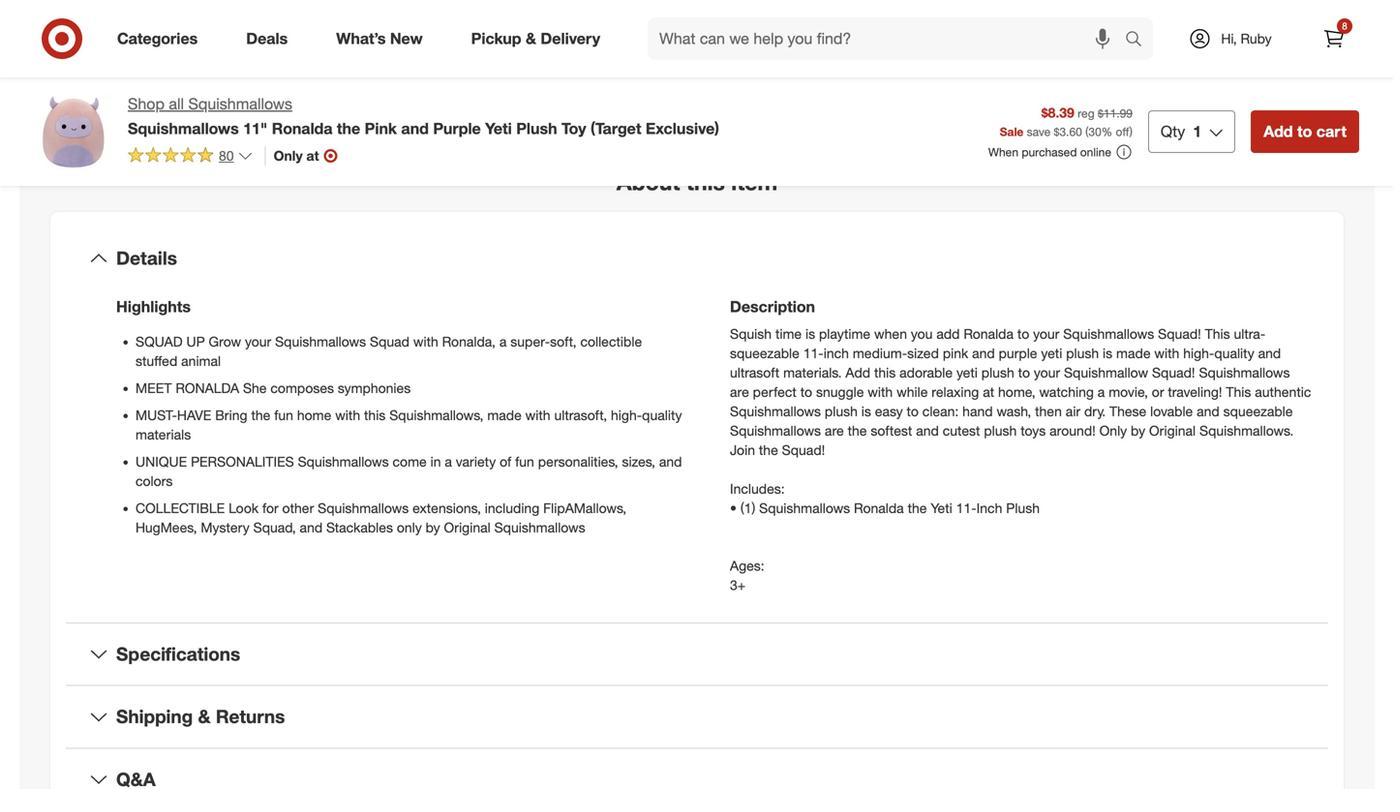 Task type: locate. For each thing, give the bounding box(es) containing it.
at inside squish time is playtime when you add ronalda to your squishmallows squad! this ultra- squeezable 11-inch medium-sized pink and purple yeti plush is made with high-quality and ultrasoft materials. add this adorable yeti plush to your squishmallow squad! squishmallows are perfect to snuggle with while relaxing at home, watching a movie, or traveling! this authentic squishmallows plush is easy to clean: hand wash, then air dry. these lovable and squeezable squishmallows are the softest and cutest plush toys around! only by original squishmallows. join the squad!
[[983, 383, 995, 400]]

squad! up or on the right of the page
[[1152, 364, 1196, 381]]

lovable
[[1151, 403, 1193, 420]]

1 vertical spatial yeti
[[957, 364, 978, 381]]

authentic
[[1255, 383, 1312, 400]]

yeti
[[1042, 345, 1063, 362], [957, 364, 978, 381]]

squishmallows down perfect
[[730, 403, 821, 420]]

ages:
[[730, 558, 765, 575]]

What can we help you find? suggestions appear below search field
[[648, 17, 1130, 60]]

your right grow
[[245, 333, 271, 350]]

0 vertical spatial yeti
[[485, 119, 512, 138]]

pickup
[[471, 29, 522, 48]]

high- up traveling!
[[1184, 345, 1215, 362]]

30
[[1089, 124, 1102, 139]]

and right pink
[[972, 345, 995, 362]]

plush right inch
[[1007, 500, 1040, 516]]

0 vertical spatial a
[[500, 333, 507, 350]]

to left cart on the right top
[[1298, 122, 1313, 141]]

quality up sizes,
[[642, 407, 682, 424]]

squishmallows down includes:
[[759, 500, 851, 516]]

the
[[337, 119, 361, 138], [251, 407, 271, 424], [848, 422, 867, 439], [759, 441, 778, 458], [908, 500, 927, 516]]

squad! up traveling!
[[1159, 325, 1202, 342]]

while
[[897, 383, 928, 400]]

a right "in"
[[445, 453, 452, 470]]

1 horizontal spatial &
[[526, 29, 537, 48]]

by down the these
[[1131, 422, 1146, 439]]

when
[[989, 145, 1019, 159]]

original down lovable
[[1150, 422, 1196, 439]]

squishmallows inside squad up grow your squishmallows squad with ronalda, a super-soft, collectible stuffed animal
[[275, 333, 366, 350]]

squishmallows down including
[[495, 519, 586, 536]]

yeti
[[485, 119, 512, 138], [931, 500, 953, 516]]

online
[[1081, 145, 1112, 159]]

show
[[288, 91, 327, 110]]

snuggle
[[816, 383, 864, 400]]

squad! up includes:
[[782, 441, 825, 458]]

toys
[[1021, 422, 1046, 439]]

1 horizontal spatial 11-
[[957, 500, 977, 516]]

at down show
[[307, 147, 319, 164]]

add to cart
[[1264, 122, 1347, 141]]

details button
[[66, 228, 1329, 289]]

materials
[[136, 426, 191, 443]]

squishmallows inside "unique personalities squishmallows come in a variety of fun personalities, sizes, and colors"
[[298, 453, 389, 470]]

shipping
[[116, 706, 193, 728]]

1 vertical spatial 11-
[[957, 500, 977, 516]]

grow
[[209, 333, 241, 350]]

plush
[[516, 119, 557, 138], [1007, 500, 1040, 516]]

fun down meet ronalda she composes symphonies
[[274, 407, 293, 424]]

with up easy
[[868, 383, 893, 400]]

0 horizontal spatial squeezable
[[730, 345, 800, 362]]

0 vertical spatial at
[[307, 147, 319, 164]]

8 link
[[1313, 17, 1356, 60]]

0 vertical spatial plush
[[516, 119, 557, 138]]

categories
[[117, 29, 198, 48]]

and inside collectible look for other squishmallows extensions, including flipamallows, hugmees, mystery squad, and stackables only by original squishmallows
[[300, 519, 323, 536]]

ronalda
[[272, 119, 333, 138], [964, 325, 1014, 342], [854, 500, 904, 516]]

1 vertical spatial this
[[875, 364, 896, 381]]

0 horizontal spatial add
[[846, 364, 871, 381]]

this
[[1205, 325, 1231, 342], [1227, 383, 1252, 400]]

ronalda up purple
[[964, 325, 1014, 342]]

is up squishmallow
[[1103, 345, 1113, 362]]

1 vertical spatial add
[[846, 364, 871, 381]]

squeezable up ultrasoft
[[730, 345, 800, 362]]

yeti right purple
[[1042, 345, 1063, 362]]

materials.
[[784, 364, 842, 381]]

ultrasoft
[[730, 364, 780, 381]]

by right the only
[[426, 519, 440, 536]]

1 horizontal spatial yeti
[[1042, 345, 1063, 362]]

movie,
[[1109, 383, 1149, 400]]

add up the snuggle
[[846, 364, 871, 381]]

high- right ultrasoft,
[[611, 407, 642, 424]]

1 vertical spatial high-
[[611, 407, 642, 424]]

yeti right the purple
[[485, 119, 512, 138]]

including
[[485, 500, 540, 516]]

1 vertical spatial yeti
[[931, 500, 953, 516]]

qty 1
[[1161, 122, 1202, 141]]

fun inside "unique personalities squishmallows come in a variety of fun personalities, sizes, and colors"
[[515, 453, 534, 470]]

2 horizontal spatial is
[[1103, 345, 1113, 362]]

adorable
[[900, 364, 953, 381]]

squishmallows inside includes: •   (1) squishmallows ronalda the yeti 11-inch plush
[[759, 500, 851, 516]]

are
[[730, 383, 749, 400], [825, 422, 844, 439]]

1 horizontal spatial by
[[1131, 422, 1146, 439]]

1 vertical spatial quality
[[642, 407, 682, 424]]

a inside "unique personalities squishmallows come in a variety of fun personalities, sizes, and colors"
[[445, 453, 452, 470]]

meet
[[136, 379, 172, 396]]

0 horizontal spatial made
[[487, 407, 522, 424]]

yeti inside includes: •   (1) squishmallows ronalda the yeti 11-inch plush
[[931, 500, 953, 516]]

1 vertical spatial original
[[444, 519, 491, 536]]

1 vertical spatial at
[[983, 383, 995, 400]]

squishmallows 11&#34; ronalda the pink and purple yeti plush toy (target exclusive), 6 of 16 image
[[362, 0, 674, 64]]

must-
[[136, 407, 177, 424]]

1 horizontal spatial at
[[983, 383, 995, 400]]

of
[[500, 453, 512, 470]]

to
[[1298, 122, 1313, 141], [1018, 325, 1030, 342], [1019, 364, 1031, 381], [801, 383, 813, 400], [907, 403, 919, 420]]

1 horizontal spatial is
[[862, 403, 872, 420]]

the left inch
[[908, 500, 927, 516]]

inch
[[977, 500, 1003, 516]]

0 horizontal spatial yeti
[[485, 119, 512, 138]]

fun inside the must-have bring the fun home with this squishmallows, made with ultrasoft, high-quality materials
[[274, 407, 293, 424]]

1 horizontal spatial this
[[687, 169, 725, 196]]

1 horizontal spatial fun
[[515, 453, 534, 470]]

categories link
[[101, 17, 222, 60]]

1 vertical spatial by
[[426, 519, 440, 536]]

made up of at the bottom left of page
[[487, 407, 522, 424]]

0 horizontal spatial plush
[[516, 119, 557, 138]]

0 vertical spatial high-
[[1184, 345, 1215, 362]]

80 link
[[128, 146, 253, 168]]

and right sizes,
[[659, 453, 682, 470]]

ronalda
[[176, 379, 239, 396]]

1 vertical spatial plush
[[1007, 500, 1040, 516]]

plush down wash,
[[984, 422, 1017, 439]]

1 vertical spatial made
[[487, 407, 522, 424]]

2 horizontal spatial this
[[875, 364, 896, 381]]

0 horizontal spatial only
[[274, 147, 303, 164]]

0 horizontal spatial is
[[806, 325, 816, 342]]

plush
[[1067, 345, 1099, 362], [982, 364, 1015, 381], [825, 403, 858, 420], [984, 422, 1017, 439]]

0 vertical spatial add
[[1264, 122, 1294, 141]]

1 vertical spatial ronalda
[[964, 325, 1014, 342]]

& right pickup
[[526, 29, 537, 48]]

add
[[937, 325, 960, 342]]

0 vertical spatial by
[[1131, 422, 1146, 439]]

0 horizontal spatial fun
[[274, 407, 293, 424]]

0 vertical spatial &
[[526, 29, 537, 48]]

ruby
[[1241, 30, 1272, 47]]

is left easy
[[862, 403, 872, 420]]

0 vertical spatial original
[[1150, 422, 1196, 439]]

are down the snuggle
[[825, 422, 844, 439]]

quality down ultra-
[[1215, 345, 1255, 362]]

0 horizontal spatial &
[[198, 706, 211, 728]]

qty
[[1161, 122, 1186, 141]]

1 horizontal spatial ronalda
[[854, 500, 904, 516]]

1 horizontal spatial made
[[1117, 345, 1151, 362]]

this inside squish time is playtime when you add ronalda to your squishmallows squad! this ultra- squeezable 11-inch medium-sized pink and purple yeti plush is made with high-quality and ultrasoft materials. add this adorable yeti plush to your squishmallow squad! squishmallows are perfect to snuggle with while relaxing at home, watching a movie, or traveling! this authentic squishmallows plush is easy to clean: hand wash, then air dry. these lovable and squeezable squishmallows are the softest and cutest plush toys around! only by original squishmallows. join the squad!
[[875, 364, 896, 381]]

ronalda up only at at the top
[[272, 119, 333, 138]]

what's new
[[336, 29, 423, 48]]

0 vertical spatial squeezable
[[730, 345, 800, 362]]

original
[[1150, 422, 1196, 439], [444, 519, 491, 536]]

1 vertical spatial &
[[198, 706, 211, 728]]

2 vertical spatial ronalda
[[854, 500, 904, 516]]

1 vertical spatial fun
[[515, 453, 534, 470]]

11- down cutest
[[957, 500, 977, 516]]

colors
[[136, 472, 173, 489]]

home
[[297, 407, 332, 424]]

a
[[500, 333, 507, 350], [1098, 383, 1105, 400], [445, 453, 452, 470]]

add
[[1264, 122, 1294, 141], [846, 364, 871, 381]]

plush up squishmallow
[[1067, 345, 1099, 362]]

with
[[413, 333, 439, 350], [1155, 345, 1180, 362], [868, 383, 893, 400], [335, 407, 360, 424], [526, 407, 551, 424]]

0 vertical spatial 11-
[[804, 345, 824, 362]]

1 horizontal spatial add
[[1264, 122, 1294, 141]]

add inside squish time is playtime when you add ronalda to your squishmallows squad! this ultra- squeezable 11-inch medium-sized pink and purple yeti plush is made with high-quality and ultrasoft materials. add this adorable yeti plush to your squishmallow squad! squishmallows are perfect to snuggle with while relaxing at home, watching a movie, or traveling! this authentic squishmallows plush is easy to clean: hand wash, then air dry. these lovable and squeezable squishmallows are the softest and cutest plush toys around! only by original squishmallows. join the squad!
[[846, 364, 871, 381]]

11"
[[243, 119, 268, 138]]

1 vertical spatial a
[[1098, 383, 1105, 400]]

0 horizontal spatial a
[[445, 453, 452, 470]]

11- inside includes: •   (1) squishmallows ronalda the yeti 11-inch plush
[[957, 500, 977, 516]]

the down more
[[337, 119, 361, 138]]

at up hand
[[983, 383, 995, 400]]

come
[[393, 453, 427, 470]]

and
[[401, 119, 429, 138], [972, 345, 995, 362], [1259, 345, 1282, 362], [1197, 403, 1220, 420], [916, 422, 939, 439], [659, 453, 682, 470], [300, 519, 323, 536]]

& inside 'pickup & delivery' link
[[526, 29, 537, 48]]

is right time
[[806, 325, 816, 342]]

(1)
[[741, 500, 756, 516]]

are down ultrasoft
[[730, 383, 749, 400]]

and down other
[[300, 519, 323, 536]]

this up the squishmallows.
[[1227, 383, 1252, 400]]

squishmallows up composes
[[275, 333, 366, 350]]

by inside collectible look for other squishmallows extensions, including flipamallows, hugmees, mystery squad, and stackables only by original squishmallows
[[426, 519, 440, 536]]

shipping & returns button
[[66, 686, 1329, 748]]

when
[[875, 325, 908, 342]]

and down ultra-
[[1259, 345, 1282, 362]]

this down 'symphonies'
[[364, 407, 386, 424]]

1 vertical spatial only
[[1100, 422, 1128, 439]]

80
[[219, 147, 234, 164]]

0 vertical spatial fun
[[274, 407, 293, 424]]

0 vertical spatial yeti
[[1042, 345, 1063, 362]]

0 horizontal spatial by
[[426, 519, 440, 536]]

2 vertical spatial a
[[445, 453, 452, 470]]

0 vertical spatial quality
[[1215, 345, 1255, 362]]

11- inside squish time is playtime when you add ronalda to your squishmallows squad! this ultra- squeezable 11-inch medium-sized pink and purple yeti plush is made with high-quality and ultrasoft materials. add this adorable yeti plush to your squishmallow squad! squishmallows are perfect to snuggle with while relaxing at home, watching a movie, or traveling! this authentic squishmallows plush is easy to clean: hand wash, then air dry. these lovable and squeezable squishmallows are the softest and cutest plush toys around! only by original squishmallows. join the squad!
[[804, 345, 824, 362]]

original down extensions,
[[444, 519, 491, 536]]

home,
[[999, 383, 1036, 400]]

11- up 'materials.'
[[804, 345, 824, 362]]

2 vertical spatial this
[[364, 407, 386, 424]]

1 horizontal spatial yeti
[[931, 500, 953, 516]]

wash,
[[997, 403, 1032, 420]]

1 vertical spatial is
[[1103, 345, 1113, 362]]

0 horizontal spatial quality
[[642, 407, 682, 424]]

mystery
[[201, 519, 250, 536]]

made up squishmallow
[[1117, 345, 1151, 362]]

relaxing
[[932, 383, 979, 400]]

this left ultra-
[[1205, 325, 1231, 342]]

only at
[[274, 147, 319, 164]]

composes
[[271, 379, 334, 396]]

collectible
[[136, 500, 225, 516]]

the left softest
[[848, 422, 867, 439]]

2 horizontal spatial a
[[1098, 383, 1105, 400]]

a down squishmallow
[[1098, 383, 1105, 400]]

dry.
[[1085, 403, 1106, 420]]

0 horizontal spatial this
[[364, 407, 386, 424]]

ultrasoft,
[[554, 407, 607, 424]]

squishmallows down home
[[298, 453, 389, 470]]

the inside the must-have bring the fun home with this squishmallows, made with ultrasoft, high-quality materials
[[251, 407, 271, 424]]

1 horizontal spatial quality
[[1215, 345, 1255, 362]]

2 horizontal spatial ronalda
[[964, 325, 1014, 342]]

with left ultrasoft,
[[526, 407, 551, 424]]

0 vertical spatial this
[[687, 169, 725, 196]]

&
[[526, 29, 537, 48], [198, 706, 211, 728]]

animal
[[181, 352, 221, 369]]

to down 'materials.'
[[801, 383, 813, 400]]

1 vertical spatial are
[[825, 422, 844, 439]]

0 horizontal spatial 11-
[[804, 345, 824, 362]]

& inside shipping & returns "dropdown button"
[[198, 706, 211, 728]]

yeti down pink
[[957, 364, 978, 381]]

and down images
[[401, 119, 429, 138]]

add left cart on the right top
[[1264, 122, 1294, 141]]

medium-
[[853, 345, 908, 362]]

reg
[[1078, 106, 1095, 121]]

with right squad
[[413, 333, 439, 350]]

fun right of at the bottom left of page
[[515, 453, 534, 470]]

0 vertical spatial is
[[806, 325, 816, 342]]

purple
[[433, 119, 481, 138]]

1 vertical spatial squeezable
[[1224, 403, 1293, 420]]

save
[[1027, 124, 1051, 139]]

this down the medium-
[[875, 364, 896, 381]]

0 vertical spatial ronalda
[[272, 119, 333, 138]]

the down she
[[251, 407, 271, 424]]

this left item
[[687, 169, 725, 196]]

•
[[730, 500, 737, 516]]

yeti left inch
[[931, 500, 953, 516]]

0 vertical spatial made
[[1117, 345, 1151, 362]]

0 vertical spatial are
[[730, 383, 749, 400]]

1 horizontal spatial original
[[1150, 422, 1196, 439]]

plush left toy
[[516, 119, 557, 138]]

& left returns
[[198, 706, 211, 728]]

or
[[1152, 383, 1165, 400]]

1 horizontal spatial plush
[[1007, 500, 1040, 516]]

squeezable up the squishmallows.
[[1224, 403, 1293, 420]]

only down the these
[[1100, 422, 1128, 439]]

only down show
[[274, 147, 303, 164]]

quality inside squish time is playtime when you add ronalda to your squishmallows squad! this ultra- squeezable 11-inch medium-sized pink and purple yeti plush is made with high-quality and ultrasoft materials. add this adorable yeti plush to your squishmallow squad! squishmallows are perfect to snuggle with while relaxing at home, watching a movie, or traveling! this authentic squishmallows plush is easy to clean: hand wash, then air dry. these lovable and squeezable squishmallows are the softest and cutest plush toys around! only by original squishmallows. join the squad!
[[1215, 345, 1255, 362]]

0 horizontal spatial original
[[444, 519, 491, 536]]

ronalda down softest
[[854, 500, 904, 516]]

original inside squish time is playtime when you add ronalda to your squishmallows squad! this ultra- squeezable 11-inch medium-sized pink and purple yeti plush is made with high-quality and ultrasoft materials. add this adorable yeti plush to your squishmallow squad! squishmallows are perfect to snuggle with while relaxing at home, watching a movie, or traveling! this authentic squishmallows plush is easy to clean: hand wash, then air dry. these lovable and squeezable squishmallows are the softest and cutest plush toys around! only by original squishmallows. join the squad!
[[1150, 422, 1196, 439]]

1 horizontal spatial only
[[1100, 422, 1128, 439]]

0 horizontal spatial high-
[[611, 407, 642, 424]]

made inside the must-have bring the fun home with this squishmallows, made with ultrasoft, high-quality materials
[[487, 407, 522, 424]]

1 horizontal spatial high-
[[1184, 345, 1215, 362]]

only
[[274, 147, 303, 164], [1100, 422, 1128, 439]]

a inside squish time is playtime when you add ronalda to your squishmallows squad! this ultra- squeezable 11-inch medium-sized pink and purple yeti plush is made with high-quality and ultrasoft materials. add this adorable yeti plush to your squishmallow squad! squishmallows are perfect to snuggle with while relaxing at home, watching a movie, or traveling! this authentic squishmallows plush is easy to clean: hand wash, then air dry. these lovable and squeezable squishmallows are the softest and cutest plush toys around! only by original squishmallows. join the squad!
[[1098, 383, 1105, 400]]

a left 'super-'
[[500, 333, 507, 350]]

squishmallows up stackables
[[318, 500, 409, 516]]

0 horizontal spatial ronalda
[[272, 119, 333, 138]]

1 horizontal spatial a
[[500, 333, 507, 350]]



Task type: describe. For each thing, give the bounding box(es) containing it.
0 vertical spatial this
[[1205, 325, 1231, 342]]

original inside collectible look for other squishmallows extensions, including flipamallows, hugmees, mystery squad, and stackables only by original squishmallows
[[444, 519, 491, 536]]

1 horizontal spatial are
[[825, 422, 844, 439]]

plush up the 'home,' on the right
[[982, 364, 1015, 381]]

to down while
[[907, 403, 919, 420]]

unique
[[136, 453, 187, 470]]

what's new link
[[320, 17, 447, 60]]

your up 'watching'
[[1034, 364, 1061, 381]]

you
[[911, 325, 933, 342]]

squad
[[136, 333, 183, 350]]

watching
[[1040, 383, 1094, 400]]

easy
[[875, 403, 903, 420]]

softest
[[871, 422, 913, 439]]

search button
[[1117, 17, 1163, 64]]

1
[[1194, 122, 1202, 141]]

to down purple
[[1019, 364, 1031, 381]]

includes: •   (1) squishmallows ronalda the yeti 11-inch plush
[[730, 480, 1040, 516]]

squishmallows up 11"
[[188, 94, 292, 113]]

only inside squish time is playtime when you add ronalda to your squishmallows squad! this ultra- squeezable 11-inch medium-sized pink and purple yeti plush is made with high-quality and ultrasoft materials. add this adorable yeti plush to your squishmallow squad! squishmallows are perfect to snuggle with while relaxing at home, watching a movie, or traveling! this authentic squishmallows plush is easy to clean: hand wash, then air dry. these lovable and squeezable squishmallows are the softest and cutest plush toys around! only by original squishmallows. join the squad!
[[1100, 422, 1128, 439]]

and inside shop all squishmallows squishmallows 11" ronalda the pink and purple yeti plush toy (target exclusive)
[[401, 119, 429, 138]]

super-
[[511, 333, 550, 350]]

exclusive)
[[646, 119, 720, 138]]

pickup & delivery
[[471, 29, 601, 48]]

squad,
[[253, 519, 296, 536]]

1 horizontal spatial squeezable
[[1224, 403, 1293, 420]]

traveling!
[[1168, 383, 1223, 400]]

unique personalities squishmallows come in a variety of fun personalities, sizes, and colors
[[136, 453, 682, 489]]

ronalda inside shop all squishmallows squishmallows 11" ronalda the pink and purple yeti plush toy (target exclusive)
[[272, 119, 333, 138]]

in
[[431, 453, 441, 470]]

the right join
[[759, 441, 778, 458]]

add to cart button
[[1252, 110, 1360, 153]]

time
[[776, 325, 802, 342]]

add inside button
[[1264, 122, 1294, 141]]

image of squishmallows 11" ronalda the pink and purple yeti plush toy (target exclusive) image
[[35, 93, 112, 170]]

plush down the snuggle
[[825, 403, 858, 420]]

shop all squishmallows squishmallows 11" ronalda the pink and purple yeti plush toy (target exclusive)
[[128, 94, 720, 138]]

look
[[229, 500, 259, 516]]

about this item
[[617, 169, 778, 196]]

plush inside shop all squishmallows squishmallows 11" ronalda the pink and purple yeti plush toy (target exclusive)
[[516, 119, 557, 138]]

purchased
[[1022, 145, 1077, 159]]

other
[[282, 500, 314, 516]]

ronalda inside includes: •   (1) squishmallows ronalda the yeti 11-inch plush
[[854, 500, 904, 516]]

specifications
[[116, 643, 240, 665]]

0 vertical spatial only
[[274, 147, 303, 164]]

image gallery element
[[35, 0, 674, 122]]

search
[[1117, 31, 1163, 50]]

pickup & delivery link
[[455, 17, 625, 60]]

images
[[371, 91, 421, 110]]

1 vertical spatial this
[[1227, 383, 1252, 400]]

to up purple
[[1018, 325, 1030, 342]]

more
[[331, 91, 367, 110]]

collectible
[[581, 333, 642, 350]]

join
[[730, 441, 755, 458]]

playtime
[[819, 325, 871, 342]]

includes:
[[730, 480, 785, 497]]

0 horizontal spatial are
[[730, 383, 749, 400]]

3+
[[730, 577, 746, 594]]

highlights
[[116, 297, 191, 316]]

0 horizontal spatial yeti
[[957, 364, 978, 381]]

flipamallows,
[[543, 500, 627, 516]]

by inside squish time is playtime when you add ronalda to your squishmallows squad! this ultra- squeezable 11-inch medium-sized pink and purple yeti plush is made with high-quality and ultrasoft materials. add this adorable yeti plush to your squishmallow squad! squishmallows are perfect to snuggle with while relaxing at home, watching a movie, or traveling! this authentic squishmallows plush is easy to clean: hand wash, then air dry. these lovable and squeezable squishmallows are the softest and cutest plush toys around! only by original squishmallows. join the squad!
[[1131, 422, 1146, 439]]

squishmallows down ultra-
[[1199, 364, 1291, 381]]

purple
[[999, 345, 1038, 362]]

up
[[186, 333, 205, 350]]

squishmallows 11&#34; ronalda the pink and purple yeti plush toy (target exclusive), 5 of 16 image
[[35, 0, 347, 64]]

& for pickup
[[526, 29, 537, 48]]

ronalda inside squish time is playtime when you add ronalda to your squishmallows squad! this ultra- squeezable 11-inch medium-sized pink and purple yeti plush is made with high-quality and ultrasoft materials. add this adorable yeti plush to your squishmallow squad! squishmallows are perfect to snuggle with while relaxing at home, watching a movie, or traveling! this authentic squishmallows plush is easy to clean: hand wash, then air dry. these lovable and squeezable squishmallows are the softest and cutest plush toys around! only by original squishmallows. join the squad!
[[964, 325, 1014, 342]]

and inside "unique personalities squishmallows come in a variety of fun personalities, sizes, and colors"
[[659, 453, 682, 470]]

all
[[169, 94, 184, 113]]

(target
[[591, 119, 642, 138]]

bring
[[215, 407, 248, 424]]

ultra-
[[1234, 325, 1266, 342]]

& for shipping
[[198, 706, 211, 728]]

show more images
[[288, 91, 421, 110]]

returns
[[216, 706, 285, 728]]

with inside squad up grow your squishmallows squad with ronalda, a super-soft, collectible stuffed animal
[[413, 333, 439, 350]]

squishmallows,
[[390, 407, 484, 424]]

with up or on the right of the page
[[1155, 345, 1180, 362]]

perfect
[[753, 383, 797, 400]]

plush inside includes: •   (1) squishmallows ronalda the yeti 11-inch plush
[[1007, 500, 1040, 516]]

and down clean:
[[916, 422, 939, 439]]

squishmallows down all
[[128, 119, 239, 138]]

hugmees,
[[136, 519, 197, 536]]

description
[[730, 297, 815, 316]]

and down traveling!
[[1197, 403, 1220, 420]]

2 vertical spatial is
[[862, 403, 872, 420]]

shipping & returns
[[116, 706, 285, 728]]

the inside shop all squishmallows squishmallows 11" ronalda the pink and purple yeti plush toy (target exclusive)
[[337, 119, 361, 138]]

symphonies
[[338, 379, 411, 396]]

soft,
[[550, 333, 577, 350]]

quality inside the must-have bring the fun home with this squishmallows, made with ultrasoft, high-quality materials
[[642, 407, 682, 424]]

cart
[[1317, 122, 1347, 141]]

squad
[[370, 333, 410, 350]]

sized
[[908, 345, 939, 362]]

must-have bring the fun home with this squishmallows, made with ultrasoft, high-quality materials
[[136, 407, 682, 443]]

deals link
[[230, 17, 312, 60]]

$8.39 reg $11.99 sale save $ 3.60 ( 30 % off )
[[1000, 104, 1133, 139]]

personalities
[[191, 453, 294, 470]]

squish time is playtime when you add ronalda to your squishmallows squad! this ultra- squeezable 11-inch medium-sized pink and purple yeti plush is made with high-quality and ultrasoft materials. add this adorable yeti plush to your squishmallow squad! squishmallows are perfect to snuggle with while relaxing at home, watching a movie, or traveling! this authentic squishmallows plush is easy to clean: hand wash, then air dry. these lovable and squeezable squishmallows are the softest and cutest plush toys around! only by original squishmallows. join the squad!
[[730, 325, 1312, 458]]

high- inside squish time is playtime when you add ronalda to your squishmallows squad! this ultra- squeezable 11-inch medium-sized pink and purple yeti plush is made with high-quality and ultrasoft materials. add this adorable yeti plush to your squishmallow squad! squishmallows are perfect to snuggle with while relaxing at home, watching a movie, or traveling! this authentic squishmallows plush is easy to clean: hand wash, then air dry. these lovable and squeezable squishmallows are the softest and cutest plush toys around! only by original squishmallows. join the squad!
[[1184, 345, 1215, 362]]

0 horizontal spatial at
[[307, 147, 319, 164]]

this inside the must-have bring the fun home with this squishmallows, made with ultrasoft, high-quality materials
[[364, 407, 386, 424]]

(
[[1086, 124, 1089, 139]]

she
[[243, 379, 267, 396]]

1 vertical spatial squad!
[[1152, 364, 1196, 381]]

stackables
[[326, 519, 393, 536]]

advertisement region
[[721, 12, 1360, 85]]

with right home
[[335, 407, 360, 424]]

collectible look for other squishmallows extensions, including flipamallows, hugmees, mystery squad, and stackables only by original squishmallows
[[136, 500, 627, 536]]

0 vertical spatial squad!
[[1159, 325, 1202, 342]]

squishmallows up squishmallow
[[1064, 325, 1155, 342]]

to inside button
[[1298, 122, 1313, 141]]

your inside squad up grow your squishmallows squad with ronalda, a super-soft, collectible stuffed animal
[[245, 333, 271, 350]]

inch
[[824, 345, 849, 362]]

only
[[397, 519, 422, 536]]

yeti inside shop all squishmallows squishmallows 11" ronalda the pink and purple yeti plush toy (target exclusive)
[[485, 119, 512, 138]]

a inside squad up grow your squishmallows squad with ronalda, a super-soft, collectible stuffed animal
[[500, 333, 507, 350]]

made inside squish time is playtime when you add ronalda to your squishmallows squad! this ultra- squeezable 11-inch medium-sized pink and purple yeti plush is made with high-quality and ultrasoft materials. add this adorable yeti plush to your squishmallow squad! squishmallows are perfect to snuggle with while relaxing at home, watching a movie, or traveling! this authentic squishmallows plush is easy to clean: hand wash, then air dry. these lovable and squeezable squishmallows are the softest and cutest plush toys around! only by original squishmallows. join the squad!
[[1117, 345, 1151, 362]]

your up purple
[[1034, 325, 1060, 342]]

squishmallows.
[[1200, 422, 1294, 439]]

sale
[[1000, 124, 1024, 139]]

$11.99
[[1098, 106, 1133, 121]]

for
[[262, 500, 279, 516]]

the inside includes: •   (1) squishmallows ronalda the yeti 11-inch plush
[[908, 500, 927, 516]]

hand
[[963, 403, 993, 420]]

ronalda,
[[442, 333, 496, 350]]

$
[[1054, 124, 1060, 139]]

2 vertical spatial squad!
[[782, 441, 825, 458]]

hi,
[[1222, 30, 1237, 47]]

high- inside the must-have bring the fun home with this squishmallows, made with ultrasoft, high-quality materials
[[611, 407, 642, 424]]

squishmallows up join
[[730, 422, 821, 439]]

have
[[177, 407, 211, 424]]

show more images button
[[275, 80, 434, 122]]

pink
[[943, 345, 969, 362]]

squishmallow
[[1064, 364, 1149, 381]]



Task type: vqa. For each thing, say whether or not it's contained in the screenshot.
&
yes



